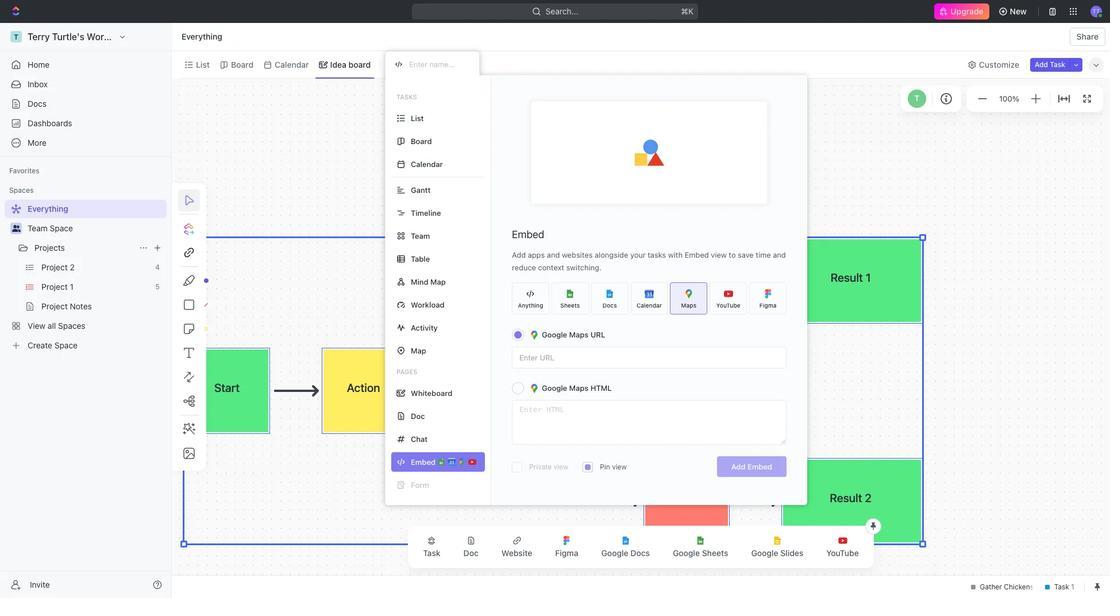 Task type: describe. For each thing, give the bounding box(es) containing it.
activity
[[411, 323, 438, 332]]

sheets inside google sheets button
[[702, 549, 728, 559]]

tree inside 'sidebar' navigation
[[5, 200, 167, 355]]

task inside button
[[423, 549, 441, 559]]

t
[[915, 94, 920, 103]]

100% button
[[997, 92, 1022, 106]]

google docs button
[[592, 530, 659, 566]]

task inside "button"
[[1050, 60, 1066, 69]]

search...
[[546, 6, 578, 16]]

add embed
[[731, 463, 772, 472]]

timeline
[[411, 208, 441, 218]]

everything link
[[179, 30, 225, 44]]

pin view
[[600, 463, 627, 472]]

0 vertical spatial youtube
[[717, 302, 741, 309]]

slides
[[781, 549, 804, 559]]

view inside add apps and websites alongside your tasks with embed view to save time and reduce context switching.
[[711, 251, 727, 260]]

idea
[[330, 59, 347, 69]]

customize
[[979, 59, 1020, 69]]

1 vertical spatial map
[[411, 346, 426, 355]]

google for google slides
[[751, 549, 778, 559]]

google for google maps url
[[542, 330, 567, 340]]

to
[[729, 251, 736, 260]]

google for google docs
[[601, 549, 629, 559]]

url
[[591, 330, 605, 340]]

private
[[529, 463, 552, 472]]

form
[[411, 481, 429, 490]]

with
[[668, 251, 683, 260]]

view button
[[385, 57, 423, 73]]

alongside
[[595, 251, 628, 260]]

1 horizontal spatial list
[[411, 114, 424, 123]]

context
[[538, 263, 564, 272]]

share button
[[1070, 28, 1106, 46]]

home
[[28, 60, 50, 70]]

0 vertical spatial embed
[[512, 229, 544, 241]]

favorites button
[[5, 164, 44, 178]]

upgrade link
[[935, 3, 989, 20]]

favorites
[[9, 167, 40, 175]]

switching.
[[566, 263, 602, 272]]

table
[[411, 254, 430, 264]]

add apps and websites alongside your tasks with embed view to save time and reduce context switching.
[[512, 251, 786, 272]]

1 horizontal spatial calendar
[[411, 159, 443, 169]]

gantt
[[411, 185, 431, 195]]

google sheets button
[[664, 530, 738, 566]]

1 horizontal spatial map
[[430, 277, 446, 286]]

chat
[[411, 435, 428, 444]]

tasks
[[397, 93, 417, 101]]

pages
[[397, 368, 417, 376]]

add task button
[[1031, 58, 1070, 72]]

inbox
[[28, 79, 48, 89]]

new button
[[994, 2, 1034, 21]]

apps
[[528, 251, 545, 260]]

team space
[[28, 224, 73, 233]]

1 vertical spatial docs
[[603, 302, 617, 309]]

share
[[1077, 32, 1099, 41]]

sidebar navigation
[[0, 23, 172, 599]]

figma inside button
[[555, 549, 578, 559]]

google slides button
[[742, 530, 813, 566]]

docs inside 'sidebar' navigation
[[28, 99, 47, 109]]

reduce
[[512, 263, 536, 272]]

private view
[[529, 463, 568, 472]]

home link
[[5, 56, 167, 74]]

view for private view
[[554, 463, 568, 472]]

youtube button
[[817, 530, 868, 566]]

space
[[50, 224, 73, 233]]

anything
[[518, 302, 543, 309]]

google docs
[[601, 549, 650, 559]]

docs inside button
[[631, 549, 650, 559]]

1 horizontal spatial figma
[[760, 302, 777, 309]]

view
[[400, 59, 419, 69]]

pin
[[600, 463, 610, 472]]

2 vertical spatial calendar
[[637, 302, 662, 309]]

embed inside button
[[748, 463, 772, 472]]

embed inside add apps and websites alongside your tasks with embed view to save time and reduce context switching.
[[685, 251, 709, 260]]



Task type: vqa. For each thing, say whether or not it's contained in the screenshot.
revert button
no



Task type: locate. For each thing, give the bounding box(es) containing it.
view
[[711, 251, 727, 260], [554, 463, 568, 472], [612, 463, 627, 472]]

calendar link
[[273, 57, 309, 73]]

doc up chat
[[411, 412, 425, 421]]

2 horizontal spatial view
[[711, 251, 727, 260]]

google slides
[[751, 549, 804, 559]]

0 horizontal spatial map
[[411, 346, 426, 355]]

0 horizontal spatial team
[[28, 224, 48, 233]]

1 vertical spatial figma
[[555, 549, 578, 559]]

task button
[[414, 530, 450, 566]]

2 horizontal spatial add
[[1035, 60, 1048, 69]]

figma down time
[[760, 302, 777, 309]]

spaces
[[9, 186, 34, 195]]

0 vertical spatial add
[[1035, 60, 1048, 69]]

maps for url
[[569, 330, 589, 340]]

0 vertical spatial doc
[[411, 412, 425, 421]]

2 horizontal spatial embed
[[748, 463, 772, 472]]

dashboards link
[[5, 114, 167, 133]]

and
[[547, 251, 560, 260], [773, 251, 786, 260]]

docs link
[[5, 95, 167, 113]]

0 horizontal spatial and
[[547, 251, 560, 260]]

0 horizontal spatial youtube
[[717, 302, 741, 309]]

2 horizontal spatial docs
[[631, 549, 650, 559]]

2 and from the left
[[773, 251, 786, 260]]

list link
[[194, 57, 210, 73]]

inbox link
[[5, 75, 167, 94]]

google maps url
[[542, 330, 605, 340]]

1 horizontal spatial team
[[411, 231, 430, 241]]

1 vertical spatial calendar
[[411, 159, 443, 169]]

time
[[756, 251, 771, 260]]

list down tasks
[[411, 114, 424, 123]]

1 vertical spatial board
[[411, 136, 432, 146]]

1 horizontal spatial doc
[[464, 549, 479, 559]]

2 horizontal spatial calendar
[[637, 302, 662, 309]]

1 horizontal spatial add
[[731, 463, 746, 472]]

board right list link
[[231, 59, 254, 69]]

100%
[[999, 94, 1020, 103]]

docs
[[28, 99, 47, 109], [603, 302, 617, 309], [631, 549, 650, 559]]

user group image
[[12, 225, 20, 232]]

html
[[591, 384, 612, 393]]

0 vertical spatial task
[[1050, 60, 1066, 69]]

website button
[[492, 530, 542, 566]]

youtube right slides
[[827, 549, 859, 559]]

view button
[[385, 51, 423, 78]]

and right time
[[773, 251, 786, 260]]

0 vertical spatial calendar
[[275, 59, 309, 69]]

1 vertical spatial list
[[411, 114, 424, 123]]

1 horizontal spatial and
[[773, 251, 786, 260]]

2 vertical spatial maps
[[569, 384, 589, 393]]

0 vertical spatial board
[[231, 59, 254, 69]]

list
[[196, 59, 210, 69], [411, 114, 424, 123]]

google for google maps html
[[542, 384, 567, 393]]

1 vertical spatial doc
[[464, 549, 479, 559]]

team for team space
[[28, 224, 48, 233]]

0 horizontal spatial board
[[231, 59, 254, 69]]

add inside "button"
[[1035, 60, 1048, 69]]

google
[[542, 330, 567, 340], [542, 384, 567, 393], [601, 549, 629, 559], [673, 549, 700, 559], [751, 549, 778, 559]]

2 vertical spatial docs
[[631, 549, 650, 559]]

youtube
[[717, 302, 741, 309], [827, 549, 859, 559]]

figma right website
[[555, 549, 578, 559]]

calendar up gantt
[[411, 159, 443, 169]]

new
[[1010, 6, 1027, 16]]

2 vertical spatial embed
[[748, 463, 772, 472]]

add for add apps and websites alongside your tasks with embed view to save time and reduce context switching.
[[512, 251, 526, 260]]

tree containing team space
[[5, 200, 167, 355]]

maps left url
[[569, 330, 589, 340]]

0 horizontal spatial list
[[196, 59, 210, 69]]

map down activity
[[411, 346, 426, 355]]

0 horizontal spatial add
[[512, 251, 526, 260]]

0 vertical spatial map
[[430, 277, 446, 286]]

tasks
[[648, 251, 666, 260]]

0 vertical spatial maps
[[681, 302, 697, 309]]

board
[[231, 59, 254, 69], [411, 136, 432, 146]]

save
[[738, 251, 754, 260]]

0 vertical spatial docs
[[28, 99, 47, 109]]

doc right task button
[[464, 549, 479, 559]]

view right private at left
[[554, 463, 568, 472]]

mind map
[[411, 277, 446, 286]]

add for add task
[[1035, 60, 1048, 69]]

0 horizontal spatial figma
[[555, 549, 578, 559]]

2 vertical spatial add
[[731, 463, 746, 472]]

1 vertical spatial maps
[[569, 330, 589, 340]]

0 horizontal spatial calendar
[[275, 59, 309, 69]]

1 horizontal spatial board
[[411, 136, 432, 146]]

invite
[[30, 580, 50, 590]]

task
[[1050, 60, 1066, 69], [423, 549, 441, 559]]

1 vertical spatial embed
[[685, 251, 709, 260]]

customize button
[[964, 57, 1023, 73]]

0 horizontal spatial embed
[[512, 229, 544, 241]]

team space link
[[28, 220, 164, 238]]

idea board link
[[328, 57, 371, 73]]

1 and from the left
[[547, 251, 560, 260]]

calendar down add apps and websites alongside your tasks with embed view to save time and reduce context switching.
[[637, 302, 662, 309]]

view left 'to'
[[711, 251, 727, 260]]

0 horizontal spatial doc
[[411, 412, 425, 421]]

add inside add apps and websites alongside your tasks with embed view to save time and reduce context switching.
[[512, 251, 526, 260]]

map
[[430, 277, 446, 286], [411, 346, 426, 355]]

view for pin view
[[612, 463, 627, 472]]

add for add embed
[[731, 463, 746, 472]]

tree
[[5, 200, 167, 355]]

1 vertical spatial add
[[512, 251, 526, 260]]

your
[[630, 251, 646, 260]]

0 horizontal spatial sheets
[[561, 302, 580, 309]]

1 horizontal spatial task
[[1050, 60, 1066, 69]]

0 vertical spatial list
[[196, 59, 210, 69]]

0 vertical spatial figma
[[760, 302, 777, 309]]

youtube inside button
[[827, 549, 859, 559]]

team
[[28, 224, 48, 233], [411, 231, 430, 241]]

1 vertical spatial task
[[423, 549, 441, 559]]

list down everything link at left
[[196, 59, 210, 69]]

board down tasks
[[411, 136, 432, 146]]

everything
[[182, 32, 222, 41]]

team for team
[[411, 231, 430, 241]]

board link
[[229, 57, 254, 73]]

Enter HTML text field
[[513, 401, 786, 445]]

0 vertical spatial sheets
[[561, 302, 580, 309]]

maps left html
[[569, 384, 589, 393]]

0 horizontal spatial task
[[423, 549, 441, 559]]

idea board
[[330, 59, 371, 69]]

team up the table
[[411, 231, 430, 241]]

1 horizontal spatial docs
[[603, 302, 617, 309]]

calendar left idea
[[275, 59, 309, 69]]

google for google sheets
[[673, 549, 700, 559]]

1 horizontal spatial sheets
[[702, 549, 728, 559]]

1 horizontal spatial embed
[[685, 251, 709, 260]]

add inside button
[[731, 463, 746, 472]]

calendar
[[275, 59, 309, 69], [411, 159, 443, 169], [637, 302, 662, 309]]

0 horizontal spatial docs
[[28, 99, 47, 109]]

google maps html
[[542, 384, 612, 393]]

website
[[502, 549, 532, 559]]

add embed button
[[717, 457, 787, 478]]

upgrade
[[951, 6, 984, 16]]

board
[[349, 59, 371, 69]]

embed
[[512, 229, 544, 241], [685, 251, 709, 260], [748, 463, 772, 472]]

team right user group image in the left top of the page
[[28, 224, 48, 233]]

Enter URL text field
[[513, 348, 786, 368]]

Enter name... field
[[408, 59, 470, 70]]

figma
[[760, 302, 777, 309], [555, 549, 578, 559]]

websites
[[562, 251, 593, 260]]

projects
[[34, 243, 65, 253]]

figma button
[[546, 530, 588, 566]]

dashboards
[[28, 118, 72, 128]]

and up the context in the top of the page
[[547, 251, 560, 260]]

1 vertical spatial sheets
[[702, 549, 728, 559]]

sheets
[[561, 302, 580, 309], [702, 549, 728, 559]]

youtube down 'to'
[[717, 302, 741, 309]]

projects link
[[34, 239, 134, 257]]

map right mind
[[430, 277, 446, 286]]

add task
[[1035, 60, 1066, 69]]

doc inside button
[[464, 549, 479, 559]]

1 horizontal spatial youtube
[[827, 549, 859, 559]]

mind
[[411, 277, 428, 286]]

view right pin
[[612, 463, 627, 472]]

team inside tree
[[28, 224, 48, 233]]

maps for html
[[569, 384, 589, 393]]

1 vertical spatial youtube
[[827, 549, 859, 559]]

1 horizontal spatial view
[[612, 463, 627, 472]]

whiteboard
[[411, 389, 452, 398]]

google sheets
[[673, 549, 728, 559]]

⌘k
[[681, 6, 694, 16]]

workload
[[411, 300, 445, 309]]

doc button
[[454, 530, 488, 566]]

maps down with
[[681, 302, 697, 309]]

maps
[[681, 302, 697, 309], [569, 330, 589, 340], [569, 384, 589, 393]]

0 horizontal spatial view
[[554, 463, 568, 472]]



